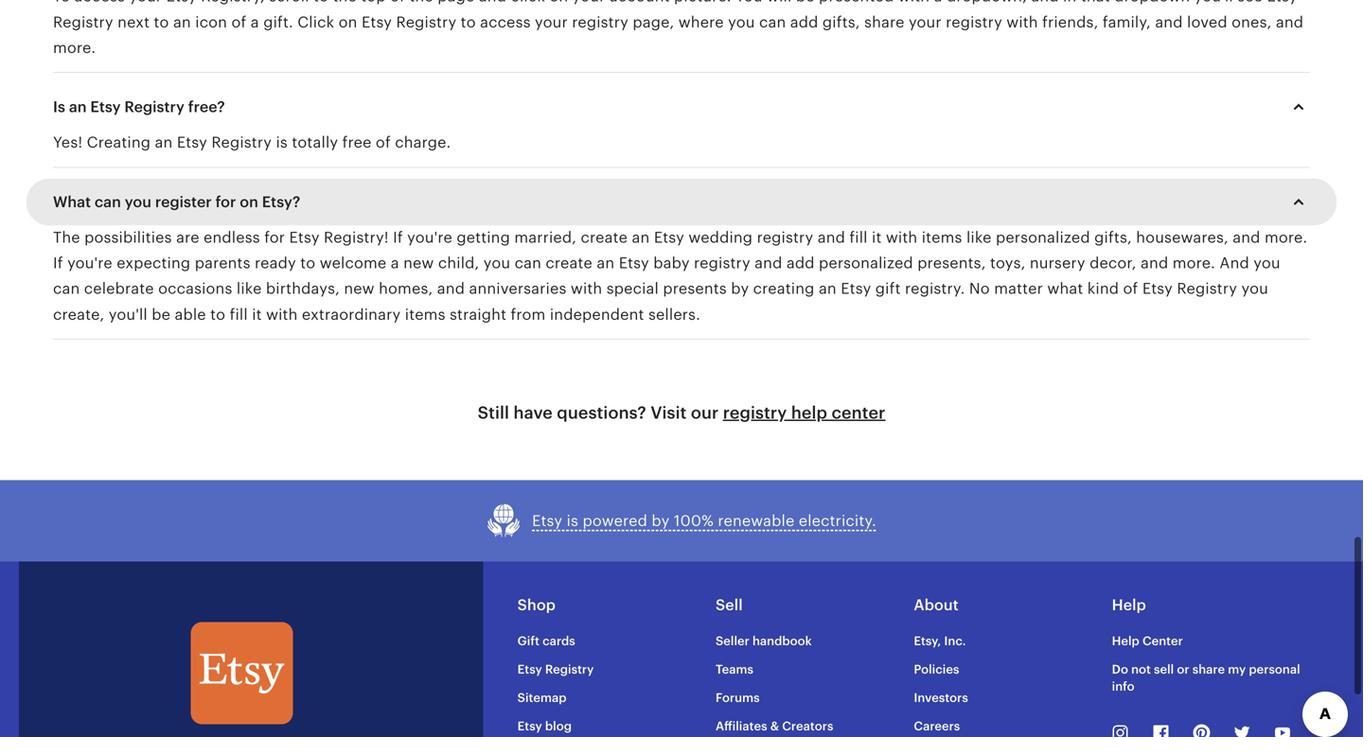 Task type: describe. For each thing, give the bounding box(es) containing it.
etsy right kind
[[1143, 281, 1173, 298]]

can up anniversaries
[[515, 255, 542, 272]]

registry.
[[905, 281, 965, 298]]

registry up creating in the right of the page
[[757, 229, 814, 246]]

loved
[[1188, 14, 1228, 31]]

or
[[1178, 663, 1190, 677]]

you inside the to access your etsy registry, scroll to the top of the page and click on your account picture. you will be presented with a dropdown, and in that dropdown you'll see etsy registry next to an icon of a gift. click on etsy registry to access your registry page, where you can add gifts, share your registry with friends, family, and loved ones, and more.
[[728, 14, 755, 31]]

getting
[[457, 229, 510, 246]]

our
[[691, 404, 719, 423]]

with right presented
[[898, 0, 930, 5]]

scroll
[[269, 0, 309, 5]]

etsy is powered by 100% renewable electricity. button
[[487, 503, 877, 539]]

etsy down top
[[362, 14, 392, 31]]

1 the from the left
[[333, 0, 357, 5]]

registry inside the possibilities are endless for etsy registry! if you're getting married, create an etsy wedding registry and fill it with items like personalized gifts, housewares, and more. if you're expecting parents ready to welcome a new child, you can create an etsy baby registry and add personalized presents, toys, nursery decor, and more. and you can celebrate occasions like birthdays, new homes, and anniversaries with special presents by creating an etsy gift registry. no matter what kind of etsy registry you create, you'll be able to fill it with extraordinary items straight from independent sellers.
[[1178, 281, 1238, 298]]

0 vertical spatial create
[[581, 229, 628, 246]]

help
[[792, 404, 828, 423]]

ones,
[[1232, 14, 1272, 31]]

0 vertical spatial is
[[276, 134, 288, 151]]

shop
[[518, 597, 556, 614]]

and
[[1220, 255, 1250, 272]]

gift
[[518, 635, 540, 649]]

help for help
[[1112, 597, 1147, 614]]

electricity.
[[799, 513, 877, 530]]

what
[[53, 194, 91, 211]]

wedding
[[689, 229, 753, 246]]

1 vertical spatial create
[[546, 255, 593, 272]]

seller
[[716, 635, 750, 649]]

birthdays,
[[266, 281, 340, 298]]

extraordinary
[[302, 306, 401, 323]]

by inside the possibilities are endless for etsy registry! if you're getting married, create an etsy wedding registry and fill it with items like personalized gifts, housewares, and more. if you're expecting parents ready to welcome a new child, you can create an etsy baby registry and add personalized presents, toys, nursery decor, and more. and you can celebrate occasions like birthdays, new homes, and anniversaries with special presents by creating an etsy gift registry. no matter what kind of etsy registry you create, you'll be able to fill it with extraordinary items straight from independent sellers.
[[731, 281, 749, 298]]

sitemap link
[[518, 691, 567, 706]]

anniversaries
[[469, 281, 567, 298]]

with up independent
[[571, 281, 603, 298]]

picture.
[[674, 0, 732, 5]]

etsy up the special
[[619, 255, 650, 272]]

a inside the possibilities are endless for etsy registry! if you're getting married, create an etsy wedding registry and fill it with items like personalized gifts, housewares, and more. if you're expecting parents ready to welcome a new child, you can create an etsy baby registry and add personalized presents, toys, nursery decor, and more. and you can celebrate occasions like birthdays, new homes, and anniversaries with special presents by creating an etsy gift registry. no matter what kind of etsy registry you create, you'll be able to fill it with extraordinary items straight from independent sellers.
[[391, 255, 399, 272]]

celebrate
[[84, 281, 154, 298]]

registry down to
[[53, 14, 113, 31]]

of right free
[[376, 134, 391, 151]]

0 horizontal spatial if
[[53, 255, 63, 272]]

page,
[[633, 14, 675, 31]]

matter
[[995, 281, 1044, 298]]

teams
[[716, 663, 754, 677]]

dropdown,
[[947, 0, 1027, 5]]

homes,
[[379, 281, 433, 298]]

child,
[[438, 255, 480, 272]]

affiliates & creators link
[[716, 720, 834, 734]]

on inside dropdown button
[[240, 194, 258, 211]]

still have questions? visit our registry help center
[[478, 404, 886, 423]]

welcome
[[320, 255, 387, 272]]

what
[[1048, 281, 1084, 298]]

be inside the to access your etsy registry, scroll to the top of the page and click on your account picture. you will be presented with a dropdown, and in that dropdown you'll see etsy registry next to an icon of a gift. click on etsy registry to access your registry page, where you can add gifts, share your registry with friends, family, and loved ones, and more.
[[796, 0, 815, 5]]

you right the and at the top
[[1254, 255, 1281, 272]]

that
[[1081, 0, 1111, 5]]

free?
[[188, 99, 225, 116]]

toys,
[[991, 255, 1026, 272]]

etsy, inc. link
[[914, 635, 967, 649]]

etsy left gift
[[841, 281, 872, 298]]

registry down wedding
[[694, 255, 751, 272]]

1 horizontal spatial fill
[[850, 229, 868, 246]]

endless
[[204, 229, 260, 246]]

0 vertical spatial you're
[[407, 229, 453, 246]]

to right the able
[[210, 306, 226, 323]]

are
[[176, 229, 199, 246]]

what can you register for on etsy? button
[[36, 179, 1328, 225]]

you
[[736, 0, 763, 5]]

yes!
[[53, 134, 83, 151]]

the possibilities are endless for etsy registry! if you're getting married, create an etsy wedding registry and fill it with items like personalized gifts, housewares, and more. if you're expecting parents ready to welcome a new child, you can create an etsy baby registry and add personalized presents, toys, nursery decor, and more. and you can celebrate occasions like birthdays, new homes, and anniversaries with special presents by creating an etsy gift registry. no matter what kind of etsy registry you create, you'll be able to fill it with extraordinary items straight from independent sellers.
[[53, 229, 1308, 323]]

with down dropdown,
[[1007, 14, 1039, 31]]

1 horizontal spatial on
[[339, 14, 358, 31]]

registry down cards
[[545, 663, 594, 677]]

share inside the to access your etsy registry, scroll to the top of the page and click on your account picture. you will be presented with a dropdown, and in that dropdown you'll see etsy registry next to an icon of a gift. click on etsy registry to access your registry page, where you can add gifts, share your registry with friends, family, and loved ones, and more.
[[865, 14, 905, 31]]

dropdown
[[1115, 0, 1191, 5]]

not
[[1132, 663, 1152, 677]]

can inside the to access your etsy registry, scroll to the top of the page and click on your account picture. you will be presented with a dropdown, and in that dropdown you'll see etsy registry next to an icon of a gift. click on etsy registry to access your registry page, where you can add gifts, share your registry with friends, family, and loved ones, and more.
[[760, 14, 786, 31]]

where
[[679, 14, 724, 31]]

click
[[298, 14, 335, 31]]

with up gift
[[886, 229, 918, 246]]

etsy inside button
[[532, 513, 563, 530]]

sitemap
[[518, 691, 567, 706]]

etsy?
[[262, 194, 300, 211]]

etsy right see
[[1268, 0, 1298, 5]]

info
[[1112, 680, 1135, 694]]

presented
[[819, 0, 894, 5]]

totally
[[292, 134, 338, 151]]

housewares,
[[1137, 229, 1229, 246]]

0 vertical spatial if
[[393, 229, 403, 246]]

gifts, inside the to access your etsy registry, scroll to the top of the page and click on your account picture. you will be presented with a dropdown, and in that dropdown you'll see etsy registry next to an icon of a gift. click on etsy registry to access your registry page, where you can add gifts, share your registry with friends, family, and loved ones, and more.
[[823, 14, 861, 31]]

to down page
[[461, 14, 476, 31]]

account
[[610, 0, 670, 5]]

etsy down the free?
[[177, 134, 207, 151]]

1 vertical spatial it
[[252, 306, 262, 323]]

affiliates & creators
[[716, 720, 834, 734]]

1 vertical spatial new
[[344, 281, 375, 298]]

&
[[771, 720, 780, 734]]

in
[[1064, 0, 1077, 5]]

etsy registry link
[[518, 663, 594, 677]]

to
[[53, 0, 70, 5]]

creating
[[754, 281, 815, 298]]

friends,
[[1043, 14, 1099, 31]]

an inside dropdown button
[[69, 99, 87, 116]]

cards
[[543, 635, 576, 649]]

2 horizontal spatial more.
[[1265, 229, 1308, 246]]

etsy inside dropdown button
[[90, 99, 121, 116]]

center
[[1143, 635, 1184, 649]]

add inside the to access your etsy registry, scroll to the top of the page and click on your account picture. you will be presented with a dropdown, and in that dropdown you'll see etsy registry next to an icon of a gift. click on etsy registry to access your registry page, where you can add gifts, share your registry with friends, family, and loved ones, and more.
[[791, 14, 819, 31]]

will
[[767, 0, 792, 5]]

no
[[970, 281, 990, 298]]

0 horizontal spatial like
[[237, 281, 262, 298]]

be inside the possibilities are endless for etsy registry! if you're getting married, create an etsy wedding registry and fill it with items like personalized gifts, housewares, and more. if you're expecting parents ready to welcome a new child, you can create an etsy baby registry and add personalized presents, toys, nursery decor, and more. and you can celebrate occasions like birthdays, new homes, and anniversaries with special presents by creating an etsy gift registry. no matter what kind of etsy registry you create, you'll be able to fill it with extraordinary items straight from independent sellers.
[[152, 306, 171, 323]]

etsy up ready
[[289, 229, 320, 246]]

an inside the to access your etsy registry, scroll to the top of the page and click on your account picture. you will be presented with a dropdown, and in that dropdown you'll see etsy registry next to an icon of a gift. click on etsy registry to access your registry page, where you can add gifts, share your registry with friends, family, and loved ones, and more.
[[173, 14, 191, 31]]

page
[[438, 0, 475, 5]]

registry down page
[[396, 14, 457, 31]]

the
[[53, 229, 80, 246]]

etsy registry
[[518, 663, 594, 677]]

help for help center
[[1112, 635, 1140, 649]]

registry!
[[324, 229, 389, 246]]

have
[[514, 404, 553, 423]]

forums
[[716, 691, 760, 706]]

share inside do not sell or share my personal info
[[1193, 663, 1226, 677]]

2 horizontal spatial on
[[550, 0, 568, 5]]

help center link
[[1112, 635, 1184, 649]]

gift cards link
[[518, 635, 576, 649]]

seller handbook link
[[716, 635, 812, 649]]

sellers.
[[649, 306, 701, 323]]

forums link
[[716, 691, 760, 706]]

registry down the free?
[[212, 134, 272, 151]]



Task type: locate. For each thing, give the bounding box(es) containing it.
by left '100%'
[[652, 513, 670, 530]]

personalized up nursery
[[996, 229, 1091, 246]]

of inside the possibilities are endless for etsy registry! if you're getting married, create an etsy wedding registry and fill it with items like personalized gifts, housewares, and more. if you're expecting parents ready to welcome a new child, you can create an etsy baby registry and add personalized presents, toys, nursery decor, and more. and you can celebrate occasions like birthdays, new homes, and anniversaries with special presents by creating an etsy gift registry. no matter what kind of etsy registry you create, you'll be able to fill it with extraordinary items straight from independent sellers.
[[1124, 281, 1139, 298]]

0 horizontal spatial is
[[276, 134, 288, 151]]

0 horizontal spatial gifts,
[[823, 14, 861, 31]]

the left page
[[410, 0, 434, 5]]

you're up child,
[[407, 229, 453, 246]]

2 help from the top
[[1112, 635, 1140, 649]]

1 vertical spatial share
[[1193, 663, 1226, 677]]

to up birthdays, on the top of page
[[300, 255, 316, 272]]

the left top
[[333, 0, 357, 5]]

0 horizontal spatial you're
[[67, 255, 113, 272]]

1 horizontal spatial for
[[264, 229, 285, 246]]

family,
[[1103, 14, 1152, 31]]

careers link
[[914, 720, 961, 734]]

1 vertical spatial more.
[[1265, 229, 1308, 246]]

by
[[731, 281, 749, 298], [652, 513, 670, 530]]

nursery
[[1030, 255, 1086, 272]]

gift.
[[263, 14, 293, 31]]

0 horizontal spatial more.
[[53, 39, 96, 56]]

2 the from the left
[[410, 0, 434, 5]]

can up the 'create,'
[[53, 281, 80, 298]]

items down homes,
[[405, 306, 446, 323]]

etsy up creating
[[90, 99, 121, 116]]

0 horizontal spatial for
[[216, 194, 236, 211]]

is
[[276, 134, 288, 151], [567, 513, 579, 530]]

is an etsy registry free? button
[[36, 84, 1328, 130]]

is inside button
[[567, 513, 579, 530]]

etsy up baby
[[654, 229, 685, 246]]

etsy left powered
[[532, 513, 563, 530]]

sell
[[716, 597, 743, 614]]

fill
[[850, 229, 868, 246], [230, 306, 248, 323]]

0 vertical spatial be
[[796, 0, 815, 5]]

registry up creating
[[124, 99, 185, 116]]

handbook
[[753, 635, 812, 649]]

1 vertical spatial is
[[567, 513, 579, 530]]

like down ready
[[237, 281, 262, 298]]

to
[[314, 0, 329, 5], [154, 14, 169, 31], [461, 14, 476, 31], [300, 255, 316, 272], [210, 306, 226, 323]]

access down click at the top of the page
[[480, 14, 531, 31]]

it up gift
[[872, 229, 882, 246]]

1 horizontal spatial you're
[[407, 229, 453, 246]]

the
[[333, 0, 357, 5], [410, 0, 434, 5]]

presents,
[[918, 255, 986, 272]]

1 vertical spatial items
[[405, 306, 446, 323]]

2 vertical spatial more.
[[1173, 255, 1216, 272]]

1 horizontal spatial more.
[[1173, 255, 1216, 272]]

teams link
[[716, 663, 754, 677]]

1 horizontal spatial the
[[410, 0, 434, 5]]

do not sell or share my personal info link
[[1112, 663, 1301, 694]]

you'll inside the possibilities are endless for etsy registry! if you're getting married, create an etsy wedding registry and fill it with items like personalized gifts, housewares, and more. if you're expecting parents ready to welcome a new child, you can create an etsy baby registry and add personalized presents, toys, nursery decor, and more. and you can celebrate occasions like birthdays, new homes, and anniversaries with special presents by creating an etsy gift registry. no matter what kind of etsy registry you create, you'll be able to fill it with extraordinary items straight from independent sellers.
[[109, 306, 148, 323]]

personal
[[1249, 663, 1301, 677]]

careers
[[914, 720, 961, 734]]

1 vertical spatial you'll
[[109, 306, 148, 323]]

to up click on the top
[[314, 0, 329, 5]]

registry,
[[201, 0, 265, 5]]

help
[[1112, 597, 1147, 614], [1112, 635, 1140, 649]]

ready
[[255, 255, 296, 272]]

0 vertical spatial add
[[791, 14, 819, 31]]

registry help center link
[[723, 404, 886, 423]]

for up ready
[[264, 229, 285, 246]]

by inside button
[[652, 513, 670, 530]]

0 horizontal spatial by
[[652, 513, 670, 530]]

you'll down celebrate
[[109, 306, 148, 323]]

add
[[791, 14, 819, 31], [787, 255, 815, 272]]

special
[[607, 281, 659, 298]]

1 horizontal spatial like
[[967, 229, 992, 246]]

1 horizontal spatial items
[[922, 229, 963, 246]]

add inside the possibilities are endless for etsy registry! if you're getting married, create an etsy wedding registry and fill it with items like personalized gifts, housewares, and more. if you're expecting parents ready to welcome a new child, you can create an etsy baby registry and add personalized presents, toys, nursery decor, and more. and you can celebrate occasions like birthdays, new homes, and anniversaries with special presents by creating an etsy gift registry. no matter what kind of etsy registry you create, you'll be able to fill it with extraordinary items straight from independent sellers.
[[787, 255, 815, 272]]

1 vertical spatial if
[[53, 255, 63, 272]]

1 vertical spatial add
[[787, 255, 815, 272]]

if
[[393, 229, 403, 246], [53, 255, 63, 272]]

1 horizontal spatial it
[[872, 229, 882, 246]]

you inside dropdown button
[[125, 194, 151, 211]]

gifts, down presented
[[823, 14, 861, 31]]

about
[[914, 597, 959, 614]]

1 vertical spatial personalized
[[819, 255, 914, 272]]

for for endless
[[264, 229, 285, 246]]

1 vertical spatial on
[[339, 14, 358, 31]]

is left powered
[[567, 513, 579, 530]]

items up presents,
[[922, 229, 963, 246]]

0 vertical spatial more.
[[53, 39, 96, 56]]

of right kind
[[1124, 281, 1139, 298]]

a up homes,
[[391, 255, 399, 272]]

0 horizontal spatial you'll
[[109, 306, 148, 323]]

0 vertical spatial personalized
[[996, 229, 1091, 246]]

share down presented
[[865, 14, 905, 31]]

1 horizontal spatial personalized
[[996, 229, 1091, 246]]

1 horizontal spatial new
[[404, 255, 434, 272]]

personalized
[[996, 229, 1091, 246], [819, 255, 914, 272]]

1 horizontal spatial access
[[480, 14, 531, 31]]

registry inside dropdown button
[[124, 99, 185, 116]]

it down ready
[[252, 306, 262, 323]]

you'll inside the to access your etsy registry, scroll to the top of the page and click on your account picture. you will be presented with a dropdown, and in that dropdown you'll see etsy registry next to an icon of a gift. click on etsy registry to access your registry page, where you can add gifts, share your registry with friends, family, and loved ones, and more.
[[1195, 0, 1234, 5]]

of down registry,
[[232, 14, 247, 31]]

free
[[342, 134, 372, 151]]

0 horizontal spatial share
[[865, 14, 905, 31]]

if right registry!
[[393, 229, 403, 246]]

1 horizontal spatial is
[[567, 513, 579, 530]]

a left dropdown,
[[934, 0, 943, 5]]

access right to
[[74, 0, 125, 5]]

1 horizontal spatial share
[[1193, 663, 1226, 677]]

1 vertical spatial for
[[264, 229, 285, 246]]

affiliates
[[716, 720, 768, 734]]

etsy left blog
[[518, 720, 542, 734]]

you down the and at the top
[[1242, 281, 1269, 298]]

0 horizontal spatial items
[[405, 306, 446, 323]]

is an etsy registry free?
[[53, 99, 225, 116]]

gifts, up decor, at the top of page
[[1095, 229, 1133, 246]]

still
[[478, 404, 510, 423]]

what can you register for on etsy?
[[53, 194, 300, 211]]

with down birthdays, on the top of page
[[266, 306, 298, 323]]

registry down account
[[572, 14, 629, 31]]

1 vertical spatial gifts,
[[1095, 229, 1133, 246]]

0 horizontal spatial new
[[344, 281, 375, 298]]

is
[[53, 99, 65, 116]]

0 vertical spatial on
[[550, 0, 568, 5]]

you're down 'the'
[[67, 255, 113, 272]]

be right will
[[796, 0, 815, 5]]

registry right our
[[723, 404, 787, 423]]

etsy,
[[914, 635, 942, 649]]

renewable
[[718, 513, 795, 530]]

1 vertical spatial by
[[652, 513, 670, 530]]

do not sell or share my personal info
[[1112, 663, 1301, 694]]

seller handbook
[[716, 635, 812, 649]]

you'll up 'loved'
[[1195, 0, 1234, 5]]

0 horizontal spatial personalized
[[819, 255, 914, 272]]

1 vertical spatial like
[[237, 281, 262, 298]]

can down will
[[760, 14, 786, 31]]

0 horizontal spatial be
[[152, 306, 171, 323]]

powered
[[583, 513, 648, 530]]

you'll
[[1195, 0, 1234, 5], [109, 306, 148, 323]]

yes! creating an etsy registry is totally free of charge.
[[53, 134, 451, 151]]

be left the able
[[152, 306, 171, 323]]

for up endless
[[216, 194, 236, 211]]

creating
[[87, 134, 151, 151]]

0 horizontal spatial a
[[251, 14, 259, 31]]

on right click at the top of the page
[[550, 0, 568, 5]]

from
[[511, 306, 546, 323]]

0 horizontal spatial it
[[252, 306, 262, 323]]

click
[[511, 0, 545, 5]]

you down getting
[[484, 255, 511, 272]]

for inside the possibilities are endless for etsy registry! if you're getting married, create an etsy wedding registry and fill it with items like personalized gifts, housewares, and more. if you're expecting parents ready to welcome a new child, you can create an etsy baby registry and add personalized presents, toys, nursery decor, and more. and you can celebrate occasions like birthdays, new homes, and anniversaries with special presents by creating an etsy gift registry. no matter what kind of etsy registry you create, you'll be able to fill it with extraordinary items straight from independent sellers.
[[264, 229, 285, 246]]

0 horizontal spatial fill
[[230, 306, 248, 323]]

items
[[922, 229, 963, 246], [405, 306, 446, 323]]

of right top
[[390, 0, 405, 5]]

2 vertical spatial a
[[391, 255, 399, 272]]

1 horizontal spatial if
[[393, 229, 403, 246]]

by left creating in the right of the page
[[731, 281, 749, 298]]

1 vertical spatial you're
[[67, 255, 113, 272]]

more. inside the to access your etsy registry, scroll to the top of the page and click on your account picture. you will be presented with a dropdown, and in that dropdown you'll see etsy registry next to an icon of a gift. click on etsy registry to access your registry page, where you can add gifts, share your registry with friends, family, and loved ones, and more.
[[53, 39, 96, 56]]

1 horizontal spatial a
[[391, 255, 399, 272]]

policies
[[914, 663, 960, 677]]

able
[[175, 306, 206, 323]]

1 vertical spatial be
[[152, 306, 171, 323]]

new down welcome
[[344, 281, 375, 298]]

you
[[728, 14, 755, 31], [125, 194, 151, 211], [484, 255, 511, 272], [1254, 255, 1281, 272], [1242, 281, 1269, 298]]

0 vertical spatial share
[[865, 14, 905, 31]]

icon
[[195, 14, 227, 31]]

0 vertical spatial by
[[731, 281, 749, 298]]

1 horizontal spatial gifts,
[[1095, 229, 1133, 246]]

occasions
[[158, 281, 233, 298]]

presents
[[663, 281, 727, 298]]

creators
[[782, 720, 834, 734]]

1 vertical spatial help
[[1112, 635, 1140, 649]]

1 horizontal spatial you'll
[[1195, 0, 1234, 5]]

to right next
[[154, 14, 169, 31]]

create down married,
[[546, 255, 593, 272]]

share right or
[[1193, 663, 1226, 677]]

1 vertical spatial a
[[251, 14, 259, 31]]

1 horizontal spatial by
[[731, 281, 749, 298]]

is left the "totally"
[[276, 134, 288, 151]]

married,
[[515, 229, 577, 246]]

0 vertical spatial help
[[1112, 597, 1147, 614]]

2 vertical spatial on
[[240, 194, 258, 211]]

etsy blog link
[[518, 720, 572, 734]]

register
[[155, 194, 212, 211]]

center
[[832, 404, 886, 423]]

an
[[173, 14, 191, 31], [69, 99, 87, 116], [155, 134, 173, 151], [632, 229, 650, 246], [597, 255, 615, 272], [819, 281, 837, 298]]

gift cards
[[518, 635, 576, 649]]

inc.
[[945, 635, 967, 649]]

can inside dropdown button
[[95, 194, 121, 211]]

0 vertical spatial gifts,
[[823, 14, 861, 31]]

your
[[129, 0, 162, 5], [573, 0, 606, 5], [535, 14, 568, 31], [909, 14, 942, 31]]

0 horizontal spatial the
[[333, 0, 357, 5]]

registry down the and at the top
[[1178, 281, 1238, 298]]

new up homes,
[[404, 255, 434, 272]]

like
[[967, 229, 992, 246], [237, 281, 262, 298]]

with
[[898, 0, 930, 5], [1007, 14, 1039, 31], [886, 229, 918, 246], [571, 281, 603, 298], [266, 306, 298, 323]]

you down you
[[728, 14, 755, 31]]

you up possibilities
[[125, 194, 151, 211]]

0 vertical spatial for
[[216, 194, 236, 211]]

0 vertical spatial like
[[967, 229, 992, 246]]

etsy blog
[[518, 720, 572, 734]]

like up presents,
[[967, 229, 992, 246]]

possibilities
[[84, 229, 172, 246]]

if down 'the'
[[53, 255, 63, 272]]

registry
[[53, 14, 113, 31], [396, 14, 457, 31], [124, 99, 185, 116], [212, 134, 272, 151], [1178, 281, 1238, 298], [545, 663, 594, 677]]

add down will
[[791, 14, 819, 31]]

investors link
[[914, 691, 969, 706]]

0 vertical spatial access
[[74, 0, 125, 5]]

investors
[[914, 691, 969, 706]]

straight
[[450, 306, 507, 323]]

visit
[[651, 404, 687, 423]]

0 vertical spatial a
[[934, 0, 943, 5]]

create right married,
[[581, 229, 628, 246]]

help center
[[1112, 635, 1184, 649]]

0 horizontal spatial access
[[74, 0, 125, 5]]

etsy up icon
[[166, 0, 197, 5]]

0 vertical spatial fill
[[850, 229, 868, 246]]

a left gift.
[[251, 14, 259, 31]]

1 vertical spatial access
[[480, 14, 531, 31]]

1 help from the top
[[1112, 597, 1147, 614]]

0 horizontal spatial on
[[240, 194, 258, 211]]

on left etsy?
[[240, 194, 258, 211]]

registry down dropdown,
[[946, 14, 1003, 31]]

etsy down gift
[[518, 663, 542, 677]]

0 vertical spatial new
[[404, 255, 434, 272]]

0 vertical spatial items
[[922, 229, 963, 246]]

0 vertical spatial you'll
[[1195, 0, 1234, 5]]

can right what
[[95, 194, 121, 211]]

for inside dropdown button
[[216, 194, 236, 211]]

help up help center
[[1112, 597, 1147, 614]]

for for register
[[216, 194, 236, 211]]

2 horizontal spatial a
[[934, 0, 943, 5]]

add up creating in the right of the page
[[787, 255, 815, 272]]

1 vertical spatial fill
[[230, 306, 248, 323]]

1 horizontal spatial be
[[796, 0, 815, 5]]

gifts, inside the possibilities are endless for etsy registry! if you're getting married, create an etsy wedding registry and fill it with items like personalized gifts, housewares, and more. if you're expecting parents ready to welcome a new child, you can create an etsy baby registry and add personalized presents, toys, nursery decor, and more. and you can celebrate occasions like birthdays, new homes, and anniversaries with special presents by creating an etsy gift registry. no matter what kind of etsy registry you create, you'll be able to fill it with extraordinary items straight from independent sellers.
[[1095, 229, 1133, 246]]

to access your etsy registry, scroll to the top of the page and click on your account picture. you will be presented with a dropdown, and in that dropdown you'll see etsy registry next to an icon of a gift. click on etsy registry to access your registry page, where you can add gifts, share your registry with friends, family, and loved ones, and more.
[[53, 0, 1304, 56]]

my
[[1228, 663, 1247, 677]]

on right click on the top
[[339, 14, 358, 31]]

0 vertical spatial it
[[872, 229, 882, 246]]

help up do
[[1112, 635, 1140, 649]]

blog
[[545, 720, 572, 734]]

personalized up gift
[[819, 255, 914, 272]]



Task type: vqa. For each thing, say whether or not it's contained in the screenshot.


